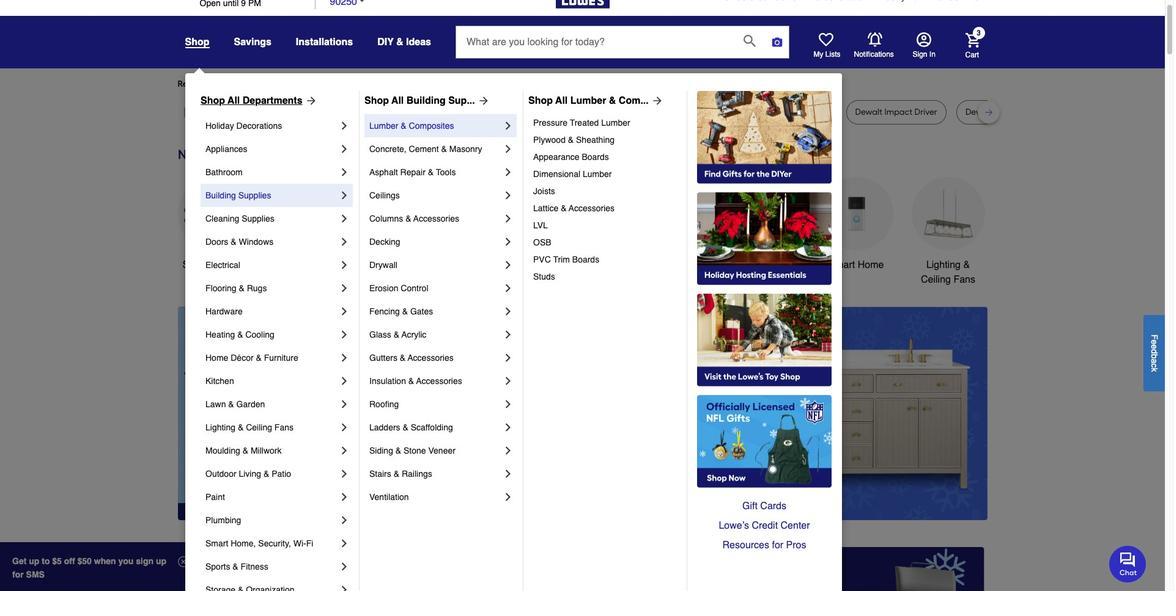 Task type: vqa. For each thing, say whether or not it's contained in the screenshot.
e
yes



Task type: locate. For each thing, give the bounding box(es) containing it.
supplies up windows
[[242, 214, 274, 224]]

0 horizontal spatial arrow right image
[[475, 95, 490, 107]]

1 horizontal spatial tools
[[436, 168, 456, 177]]

0 horizontal spatial shop
[[201, 95, 225, 106]]

6 dewalt from the left
[[855, 107, 882, 117]]

dewalt up holiday
[[193, 107, 220, 117]]

flooring & rugs
[[205, 284, 267, 294]]

chat invite button image
[[1109, 546, 1147, 583]]

ladders & scaffolding
[[369, 423, 453, 433]]

0 vertical spatial lighting
[[926, 260, 961, 271]]

0 horizontal spatial decorations
[[236, 121, 282, 131]]

dewalt down more
[[322, 107, 349, 117]]

1 horizontal spatial smart
[[829, 260, 855, 271]]

chevron right image for glass & acrylic
[[502, 329, 514, 341]]

heating
[[205, 330, 235, 340]]

tools
[[436, 168, 456, 177], [386, 260, 409, 271], [676, 260, 699, 271]]

None search field
[[456, 26, 789, 70]]

lowe's home improvement account image
[[916, 32, 931, 47]]

1 vertical spatial shop
[[182, 260, 205, 271]]

& inside sports & fitness "link"
[[233, 563, 238, 572]]

pros
[[786, 541, 806, 552]]

veneer
[[428, 446, 455, 456]]

1 vertical spatial lighting & ceiling fans
[[205, 423, 294, 433]]

smart for smart home, security, wi-fi
[[205, 539, 228, 549]]

arrow right image
[[302, 95, 317, 107], [965, 414, 977, 426]]

chevron right image
[[338, 120, 350, 132], [502, 120, 514, 132], [338, 143, 350, 155], [502, 166, 514, 179], [502, 190, 514, 202], [502, 236, 514, 248], [338, 259, 350, 271], [502, 259, 514, 271], [338, 283, 350, 295], [502, 329, 514, 341], [338, 375, 350, 388], [502, 399, 514, 411], [338, 468, 350, 481], [338, 515, 350, 527], [338, 538, 350, 550], [338, 561, 350, 574]]

all for lumber
[[555, 95, 568, 106]]

e
[[1150, 340, 1159, 345], [1150, 345, 1159, 349]]

2 horizontal spatial driver
[[914, 107, 937, 117]]

lumber down appearance boards 'link'
[[583, 169, 612, 179]]

f
[[1150, 335, 1159, 340]]

home décor & furniture link
[[205, 347, 338, 370]]

find gifts for the diyer. image
[[697, 91, 832, 184]]

1 vertical spatial fans
[[274, 423, 294, 433]]

4 drill from the left
[[995, 107, 1009, 117]]

repair
[[400, 168, 425, 177]]

dewalt impact driver
[[855, 107, 937, 117]]

building up cleaning
[[205, 191, 236, 201]]

& inside ladders & scaffolding link
[[403, 423, 408, 433]]

lawn & garden link
[[205, 393, 338, 416]]

chevron right image for outdoor living & patio
[[338, 468, 350, 481]]

kitchen
[[546, 260, 579, 271], [205, 377, 234, 386]]

roofing link
[[369, 393, 502, 416]]

& inside flooring & rugs link
[[239, 284, 244, 294]]

shop inside shop all deals link
[[182, 260, 205, 271]]

more suggestions for you
[[313, 79, 412, 89]]

0 horizontal spatial bathroom
[[205, 168, 243, 177]]

appearance boards
[[533, 152, 609, 162]]

1 drill from the left
[[351, 107, 365, 117]]

composites
[[409, 121, 454, 131]]

driver for impact driver
[[804, 107, 827, 117]]

0 horizontal spatial you
[[289, 79, 303, 89]]

home décor & furniture
[[205, 353, 298, 363]]

dewalt drill
[[702, 107, 746, 117]]

3 set from the left
[[662, 107, 674, 117]]

1 horizontal spatial home
[[858, 260, 884, 271]]

1 horizontal spatial impact
[[774, 107, 802, 117]]

joists link
[[533, 183, 678, 200]]

accessories inside 'link'
[[408, 353, 454, 363]]

e up d
[[1150, 340, 1159, 345]]

2 shop from the left
[[364, 95, 389, 106]]

shop all departments
[[201, 95, 302, 106]]

all down recommended searches for you
[[228, 95, 240, 106]]

electrical link
[[205, 254, 338, 277]]

shop up 'impact driver bit'
[[528, 95, 553, 106]]

for up departments
[[276, 79, 287, 89]]

outdoor up equipment
[[638, 260, 673, 271]]

1 horizontal spatial shop
[[364, 95, 389, 106]]

get
[[12, 557, 27, 567]]

dewalt for dewalt drill bit
[[322, 107, 349, 117]]

all up pressure on the top left of page
[[555, 95, 568, 106]]

concrete, cement & masonry
[[369, 144, 482, 154]]

chevron right image for siding & stone veneer
[[502, 445, 514, 457]]

dewalt down the 'cart'
[[965, 107, 993, 117]]

shop for shop all building sup...
[[364, 95, 389, 106]]

& inside the "gutters & accessories" 'link'
[[400, 353, 405, 363]]

patio
[[272, 470, 291, 479]]

dewalt down notifications
[[855, 107, 882, 117]]

tools up ceilings link
[[436, 168, 456, 177]]

drill for dewalt drill bit
[[351, 107, 365, 117]]

0 vertical spatial decorations
[[236, 121, 282, 131]]

chevron right image for lumber & composites
[[502, 120, 514, 132]]

1 horizontal spatial ceiling
[[921, 275, 951, 286]]

diy & ideas
[[377, 37, 431, 48]]

ladders & scaffolding link
[[369, 416, 502, 440]]

0 vertical spatial building
[[406, 95, 446, 106]]

lowe's
[[719, 521, 749, 532]]

dewalt for dewalt tool
[[248, 107, 276, 117]]

all up lumber & composites at the top
[[391, 95, 404, 106]]

shop down recommended
[[201, 95, 225, 106]]

0 horizontal spatial tools
[[386, 260, 409, 271]]

fitness
[[241, 563, 268, 572]]

accessories down joists link
[[569, 204, 615, 213]]

outdoor for outdoor living & patio
[[205, 470, 236, 479]]

dimensional
[[533, 169, 580, 179]]

chevron right image for ventilation
[[502, 492, 514, 504]]

0 horizontal spatial lighting & ceiling fans
[[205, 423, 294, 433]]

you
[[118, 557, 134, 567]]

0 vertical spatial smart
[[829, 260, 855, 271]]

smart home, security, wi-fi
[[205, 539, 313, 549]]

outdoor down moulding
[[205, 470, 236, 479]]

all
[[228, 95, 240, 106], [391, 95, 404, 106], [555, 95, 568, 106], [208, 260, 218, 271]]

& inside columns & accessories link
[[405, 214, 411, 224]]

1 horizontal spatial arrow right image
[[965, 414, 977, 426]]

outdoor inside outdoor living & patio link
[[205, 470, 236, 479]]

chevron right image for building supplies
[[338, 190, 350, 202]]

you left more
[[289, 79, 303, 89]]

dewalt for dewalt
[[193, 107, 220, 117]]

dewalt for dewalt impact driver
[[855, 107, 882, 117]]

1 impact from the left
[[487, 107, 515, 117]]

columns & accessories link
[[369, 207, 502, 231]]

ceilings
[[369, 191, 400, 201]]

0 horizontal spatial driver
[[517, 107, 540, 117]]

1 vertical spatial smart
[[205, 539, 228, 549]]

2 driver from the left
[[804, 107, 827, 117]]

7 dewalt from the left
[[965, 107, 993, 117]]

heating & cooling link
[[205, 323, 338, 347]]

for down get
[[12, 571, 24, 580]]

supplies up 'cleaning supplies'
[[238, 191, 271, 201]]

1 horizontal spatial driver
[[804, 107, 827, 117]]

3 drill from the left
[[732, 107, 746, 117]]

savings button
[[234, 31, 271, 53]]

fencing
[[369, 307, 400, 317]]

arrow right image up pressure treated lumber link
[[649, 95, 663, 107]]

decorations for holiday
[[236, 121, 282, 131]]

1 horizontal spatial lighting & ceiling fans
[[921, 260, 975, 286]]

1 vertical spatial outdoor
[[205, 470, 236, 479]]

scroll to item #5 element
[[746, 498, 778, 505]]

1 vertical spatial decorations
[[463, 275, 516, 286]]

for inside get up to $5 off $50 when you sign up for sms
[[12, 571, 24, 580]]

0 vertical spatial lighting & ceiling fans
[[921, 260, 975, 286]]

chevron right image for drywall
[[502, 259, 514, 271]]

chevron right image for moulding & millwork
[[338, 445, 350, 457]]

3 shop from the left
[[528, 95, 553, 106]]

1 vertical spatial boards
[[572, 255, 599, 265]]

appearance boards link
[[533, 149, 678, 166]]

1 horizontal spatial you
[[398, 79, 412, 89]]

holiday
[[205, 121, 234, 131]]

1 vertical spatial kitchen
[[205, 377, 234, 386]]

you inside "link"
[[398, 79, 412, 89]]

chevron right image for kitchen
[[338, 375, 350, 388]]

dewalt bit set
[[405, 107, 459, 117]]

dewalt right bit set at the right top of page
[[702, 107, 729, 117]]

drywall
[[369, 260, 397, 270]]

0 vertical spatial ceiling
[[921, 275, 951, 286]]

christmas decorations
[[463, 260, 516, 286]]

0 vertical spatial outdoor
[[638, 260, 673, 271]]

6 bit from the left
[[1011, 107, 1021, 117]]

up right 'sign'
[[156, 557, 166, 567]]

0 horizontal spatial fans
[[274, 423, 294, 433]]

acrylic
[[401, 330, 426, 340]]

accessories up roofing link
[[416, 377, 462, 386]]

arrow right image
[[475, 95, 490, 107], [649, 95, 663, 107]]

0 vertical spatial kitchen
[[546, 260, 579, 271]]

kitchen link
[[205, 370, 338, 393]]

0 vertical spatial arrow right image
[[302, 95, 317, 107]]

1 vertical spatial ceiling
[[246, 423, 272, 433]]

tools up erosion control
[[386, 260, 409, 271]]

1 horizontal spatial outdoor
[[638, 260, 673, 271]]

2 e from the top
[[1150, 345, 1159, 349]]

0 horizontal spatial kitchen
[[205, 377, 234, 386]]

kitchen up lawn
[[205, 377, 234, 386]]

4 set from the left
[[1023, 107, 1036, 117]]

0 horizontal spatial impact
[[487, 107, 515, 117]]

1 horizontal spatial bathroom
[[743, 260, 786, 271]]

0 horizontal spatial up
[[29, 557, 39, 567]]

appliances
[[205, 144, 247, 154]]

1 driver from the left
[[517, 107, 540, 117]]

all left deals at top
[[208, 260, 218, 271]]

arrow right image inside shop all building sup... link
[[475, 95, 490, 107]]

1 shop from the left
[[201, 95, 225, 106]]

& inside home décor & furniture link
[[256, 353, 262, 363]]

1 you from the left
[[289, 79, 303, 89]]

4 dewalt from the left
[[405, 107, 433, 117]]

chevron right image for ladders & scaffolding
[[502, 422, 514, 434]]

2 horizontal spatial tools
[[676, 260, 699, 271]]

lighting & ceiling fans
[[921, 260, 975, 286], [205, 423, 294, 433]]

cart
[[965, 50, 979, 59]]

osb
[[533, 238, 551, 248]]

1 horizontal spatial lighting & ceiling fans link
[[911, 177, 985, 287]]

1 vertical spatial supplies
[[242, 214, 274, 224]]

1 horizontal spatial lighting
[[926, 260, 961, 271]]

pressure treated lumber
[[533, 118, 630, 128]]

shop down more suggestions for you "link"
[[364, 95, 389, 106]]

notifications
[[854, 50, 894, 59]]

arrow right image inside shop all lumber & com... link
[[649, 95, 663, 107]]

arrow right image up 'masonry'
[[475, 95, 490, 107]]

shop all lumber & com... link
[[528, 94, 663, 108]]

sign in button
[[913, 32, 935, 59]]

1 horizontal spatial decorations
[[463, 275, 516, 286]]

e up b
[[1150, 345, 1159, 349]]

1 up from the left
[[29, 557, 39, 567]]

2 dewalt from the left
[[248, 107, 276, 117]]

dewalt for dewalt drill
[[702, 107, 729, 117]]

in
[[929, 50, 935, 59]]

5 dewalt from the left
[[702, 107, 729, 117]]

0 horizontal spatial outdoor
[[205, 470, 236, 479]]

smart
[[829, 260, 855, 271], [205, 539, 228, 549]]

outdoor inside outdoor tools & equipment
[[638, 260, 673, 271]]

driver down my
[[804, 107, 827, 117]]

furniture
[[264, 353, 298, 363]]

to
[[42, 557, 50, 567]]

1 dewalt from the left
[[193, 107, 220, 117]]

1 horizontal spatial building
[[406, 95, 446, 106]]

searches
[[238, 79, 274, 89]]

cleaning supplies link
[[205, 207, 338, 231]]

lowe's home improvement logo image
[[556, 0, 609, 23]]

chevron right image for electrical
[[338, 259, 350, 271]]

credit
[[752, 521, 778, 532]]

shop button
[[185, 36, 209, 48]]

you up shop all building sup...
[[398, 79, 412, 89]]

dewalt down shop all building sup...
[[405, 107, 433, 117]]

0 vertical spatial bathroom
[[205, 168, 243, 177]]

erosion
[[369, 284, 398, 294]]

& inside asphalt repair & tools link
[[428, 168, 434, 177]]

3 bit from the left
[[542, 107, 552, 117]]

pvc
[[533, 255, 551, 265]]

0 vertical spatial shop
[[185, 37, 209, 48]]

2 you from the left
[[398, 79, 412, 89]]

shop up recommended
[[185, 37, 209, 48]]

1 vertical spatial bathroom
[[743, 260, 786, 271]]

chevron right image for decking
[[502, 236, 514, 248]]

boards right trim on the left of page
[[572, 255, 599, 265]]

lumber up "concrete,"
[[369, 121, 398, 131]]

appliances link
[[205, 138, 338, 161]]

1 vertical spatial building
[[205, 191, 236, 201]]

decorations down 'christmas'
[[463, 275, 516, 286]]

2 impact from the left
[[774, 107, 802, 117]]

dewalt down 'shop all departments'
[[248, 107, 276, 117]]

3
[[977, 29, 981, 38]]

outdoor
[[638, 260, 673, 271], [205, 470, 236, 479]]

0 vertical spatial fans
[[954, 275, 975, 286]]

chevron right image
[[502, 143, 514, 155], [338, 166, 350, 179], [338, 190, 350, 202], [338, 213, 350, 225], [502, 213, 514, 225], [338, 236, 350, 248], [502, 283, 514, 295], [338, 306, 350, 318], [502, 306, 514, 318], [338, 329, 350, 341], [338, 352, 350, 364], [502, 352, 514, 364], [502, 375, 514, 388], [338, 399, 350, 411], [338, 422, 350, 434], [502, 422, 514, 434], [338, 445, 350, 457], [502, 445, 514, 457], [502, 468, 514, 481], [338, 492, 350, 504], [502, 492, 514, 504], [338, 585, 350, 592]]

& inside the 'heating & cooling' link
[[237, 330, 243, 340]]

building supplies link
[[205, 184, 338, 207]]

shop left electrical
[[182, 260, 205, 271]]

0 vertical spatial lighting & ceiling fans link
[[911, 177, 985, 287]]

1 horizontal spatial arrow right image
[[649, 95, 663, 107]]

decorations for christmas
[[463, 275, 516, 286]]

& inside concrete, cement & masonry link
[[441, 144, 447, 154]]

appearance
[[533, 152, 579, 162]]

my lists link
[[814, 32, 840, 59]]

accessories up 'insulation & accessories' link
[[408, 353, 454, 363]]

0 horizontal spatial home
[[205, 353, 228, 363]]

0 horizontal spatial lighting & ceiling fans link
[[205, 416, 338, 440]]

1 arrow right image from the left
[[475, 95, 490, 107]]

kitchen up studs
[[546, 260, 579, 271]]

impact for impact driver
[[774, 107, 802, 117]]

cement
[[409, 144, 439, 154]]

2 horizontal spatial impact
[[884, 107, 912, 117]]

chevron right image for flooring & rugs
[[338, 283, 350, 295]]

scroll to item #2 image
[[658, 499, 687, 504]]

masonry
[[449, 144, 482, 154]]

chevron right image for plumbing
[[338, 515, 350, 527]]

siding & stone veneer link
[[369, 440, 502, 463]]

impact for impact driver bit
[[487, 107, 515, 117]]

tools up equipment
[[676, 260, 699, 271]]

up left to
[[29, 557, 39, 567]]

0 horizontal spatial arrow right image
[[302, 95, 317, 107]]

recommended
[[178, 79, 236, 89]]

driver up pressure on the top left of page
[[517, 107, 540, 117]]

outdoor living & patio link
[[205, 463, 338, 486]]

shop for shop all lumber & com...
[[528, 95, 553, 106]]

windows
[[239, 237, 273, 247]]

0 horizontal spatial smart
[[205, 539, 228, 549]]

building up dewalt bit set
[[406, 95, 446, 106]]

1 horizontal spatial up
[[156, 557, 166, 567]]

1 vertical spatial lighting
[[205, 423, 235, 433]]

decorations down dewalt tool
[[236, 121, 282, 131]]

accessories for insulation & accessories
[[416, 377, 462, 386]]

0 vertical spatial supplies
[[238, 191, 271, 201]]

2 arrow right image from the left
[[649, 95, 663, 107]]

driver down sign in
[[914, 107, 937, 117]]

accessories up decking link
[[413, 214, 459, 224]]

0 horizontal spatial bathroom link
[[205, 161, 338, 184]]

sports & fitness link
[[205, 556, 338, 579]]

2 horizontal spatial shop
[[528, 95, 553, 106]]

1 vertical spatial lighting & ceiling fans link
[[205, 416, 338, 440]]

chevron right image for home décor & furniture
[[338, 352, 350, 364]]

for left the 'pros'
[[772, 541, 783, 552]]

for right suggestions
[[385, 79, 396, 89]]

1 horizontal spatial kitchen
[[546, 260, 579, 271]]

chevron right image for paint
[[338, 492, 350, 504]]

boards down 'sheathing'
[[582, 152, 609, 162]]

0 vertical spatial boards
[[582, 152, 609, 162]]

3 dewalt from the left
[[322, 107, 349, 117]]

0 vertical spatial home
[[858, 260, 884, 271]]

stone
[[404, 446, 426, 456]]

chevron right image for fencing & gates
[[502, 306, 514, 318]]

scaffolding
[[411, 423, 453, 433]]

1 horizontal spatial fans
[[954, 275, 975, 286]]

gutters
[[369, 353, 397, 363]]

2 set from the left
[[609, 107, 621, 117]]

all for building
[[391, 95, 404, 106]]



Task type: describe. For each thing, give the bounding box(es) containing it.
lattice & accessories
[[533, 204, 615, 213]]

chevron right image for heating & cooling
[[338, 329, 350, 341]]

kitchen for kitchen faucets
[[546, 260, 579, 271]]

accessories for lattice & accessories
[[569, 204, 615, 213]]

lighting inside lighting & ceiling fans
[[926, 260, 961, 271]]

arrow right image for shop all building sup...
[[475, 95, 490, 107]]

visit the lowe's toy shop. image
[[697, 294, 832, 387]]

dewalt drill bit set
[[965, 107, 1036, 117]]

lumber & composites
[[369, 121, 454, 131]]

all for departments
[[228, 95, 240, 106]]

christmas decorations link
[[453, 177, 526, 287]]

supplies for cleaning supplies
[[242, 214, 274, 224]]

get up to 2 free select tools or batteries when you buy 1 with select purchases. image
[[180, 548, 435, 592]]

impact driver bit
[[487, 107, 552, 117]]

gutters & accessories
[[369, 353, 454, 363]]

you for recommended searches for you
[[289, 79, 303, 89]]

installations
[[296, 37, 353, 48]]

railings
[[402, 470, 432, 479]]

diy
[[377, 37, 394, 48]]

siding & stone veneer
[[369, 446, 455, 456]]

glass
[[369, 330, 391, 340]]

& inside shop all lumber & com... link
[[609, 95, 616, 106]]

sports
[[205, 563, 230, 572]]

& inside 'insulation & accessories' link
[[408, 377, 414, 386]]

decking
[[369, 237, 400, 247]]

officially licensed n f l gifts. shop now. image
[[697, 396, 832, 489]]

shop for shop all departments
[[201, 95, 225, 106]]

chevron right image for holiday decorations
[[338, 120, 350, 132]]

lumber up drill bit set
[[570, 95, 606, 106]]

& inside fencing & gates link
[[402, 307, 408, 317]]

com...
[[619, 95, 649, 106]]

chevron right image for erosion control
[[502, 283, 514, 295]]

chevron right image for hardware
[[338, 306, 350, 318]]

recommended searches for you heading
[[178, 78, 987, 90]]

erosion control
[[369, 284, 428, 294]]

1 e from the top
[[1150, 340, 1159, 345]]

concrete,
[[369, 144, 406, 154]]

lawn
[[205, 400, 226, 410]]

lowe's home improvement cart image
[[965, 33, 980, 47]]

2 up from the left
[[156, 557, 166, 567]]

supplies for building supplies
[[238, 191, 271, 201]]

& inside stairs & railings link
[[394, 470, 399, 479]]

0 horizontal spatial ceiling
[[246, 423, 272, 433]]

stairs & railings
[[369, 470, 432, 479]]

lumber down drill bit set
[[601, 118, 630, 128]]

tool
[[278, 107, 293, 117]]

pvc trim boards link
[[533, 251, 678, 268]]

chevron right image for appliances
[[338, 143, 350, 155]]

flooring & rugs link
[[205, 277, 338, 300]]

faucets
[[581, 260, 616, 271]]

1 vertical spatial arrow right image
[[965, 414, 977, 426]]

chevron right image for bathroom
[[338, 166, 350, 179]]

deals
[[221, 260, 246, 271]]

chevron right image for concrete, cement & masonry
[[502, 143, 514, 155]]

& inside outdoor living & patio link
[[264, 470, 269, 479]]

plumbing
[[205, 516, 241, 526]]

my lists
[[814, 50, 840, 59]]

3 impact from the left
[[884, 107, 912, 117]]

chevron right image for cleaning supplies
[[338, 213, 350, 225]]

dewalt for dewalt bit set
[[405, 107, 433, 117]]

chevron right image for roofing
[[502, 399, 514, 411]]

doors & windows link
[[205, 231, 338, 254]]

fencing & gates
[[369, 307, 433, 317]]

chevron right image for insulation & accessories
[[502, 375, 514, 388]]

shop all building sup... link
[[364, 94, 490, 108]]

you for more suggestions for you
[[398, 79, 412, 89]]

boards inside 'link'
[[582, 152, 609, 162]]

chevron right image for asphalt repair & tools
[[502, 166, 514, 179]]

5 bit from the left
[[650, 107, 660, 117]]

scroll to item #3 image
[[687, 499, 717, 504]]

ventilation link
[[369, 486, 502, 509]]

shop for shop
[[185, 37, 209, 48]]

tools inside outdoor tools & equipment
[[676, 260, 699, 271]]

lowe's home improvement lists image
[[818, 32, 833, 47]]

0 horizontal spatial building
[[205, 191, 236, 201]]

holiday hosting essentials. image
[[697, 193, 832, 286]]

3 driver from the left
[[914, 107, 937, 117]]

& inside siding & stone veneer link
[[396, 446, 401, 456]]

tools link
[[361, 177, 434, 273]]

insulation & accessories
[[369, 377, 462, 386]]

c
[[1150, 364, 1159, 368]]

sup...
[[448, 95, 475, 106]]

& inside doors & windows link
[[231, 237, 236, 247]]

decking link
[[369, 231, 502, 254]]

chevron right image for sports & fitness
[[338, 561, 350, 574]]

outdoor living & patio
[[205, 470, 291, 479]]

camera image
[[771, 36, 783, 48]]

off
[[64, 557, 75, 567]]

Search Query text field
[[456, 26, 734, 58]]

arrow right image for shop all lumber & com...
[[649, 95, 663, 107]]

& inside the moulding & millwork link
[[243, 446, 248, 456]]

osb link
[[533, 234, 678, 251]]

k
[[1150, 368, 1159, 372]]

& inside glass & acrylic link
[[394, 330, 399, 340]]

chevron right image for gutters & accessories
[[502, 352, 514, 364]]

fans inside lighting & ceiling fans
[[954, 275, 975, 286]]

ventilation
[[369, 493, 409, 503]]

gift cards
[[742, 501, 786, 512]]

chevron right image for smart home, security, wi-fi
[[338, 538, 350, 550]]

up to 30 percent off select grills and accessories. image
[[730, 548, 985, 592]]

living
[[239, 470, 261, 479]]

$50
[[77, 557, 92, 567]]

1 vertical spatial home
[[205, 353, 228, 363]]

shop for shop all deals
[[182, 260, 205, 271]]

ceiling inside lighting & ceiling fans
[[921, 275, 951, 286]]

2 drill from the left
[[580, 107, 595, 117]]

& inside lumber & composites link
[[401, 121, 406, 131]]

sign
[[136, 557, 154, 567]]

cleaning
[[205, 214, 239, 224]]

lvl
[[533, 221, 548, 231]]

security,
[[258, 539, 291, 549]]

chevron right image for lighting & ceiling fans
[[338, 422, 350, 434]]

millwork
[[251, 446, 282, 456]]

chevron right image for columns & accessories
[[502, 213, 514, 225]]

asphalt
[[369, 168, 398, 177]]

moulding & millwork link
[[205, 440, 338, 463]]

scroll to item #4 image
[[717, 499, 746, 504]]

chevron right image for lawn & garden
[[338, 399, 350, 411]]

smart home link
[[820, 177, 893, 273]]

smart for smart home
[[829, 260, 855, 271]]

lowe's home improvement notification center image
[[867, 32, 882, 47]]

installations button
[[296, 31, 353, 53]]

plumbing link
[[205, 509, 338, 533]]

f e e d b a c k
[[1150, 335, 1159, 372]]

shop all deals link
[[178, 177, 251, 273]]

outdoor for outdoor tools & equipment
[[638, 260, 673, 271]]

shop these last-minute gifts. $99 or less. quantities are limited and won't last. image
[[178, 307, 375, 521]]

drill for dewalt drill
[[732, 107, 746, 117]]

shop all departments link
[[201, 94, 317, 108]]

up to 40 percent off select vanities. plus get free local delivery on select vanities. image
[[395, 307, 987, 521]]

1 horizontal spatial bathroom link
[[728, 177, 801, 273]]

electrical
[[205, 260, 240, 270]]

kitchen faucets link
[[545, 177, 618, 273]]

& inside plywood & sheathing link
[[568, 135, 574, 145]]

lvl link
[[533, 217, 678, 234]]

holiday decorations
[[205, 121, 282, 131]]

2 bit from the left
[[435, 107, 445, 117]]

& inside lawn & garden link
[[228, 400, 234, 410]]

4 bit from the left
[[597, 107, 607, 117]]

chevron right image for ceilings
[[502, 190, 514, 202]]

lawn & garden
[[205, 400, 265, 410]]

up to 35 percent off select small appliances. image
[[455, 548, 710, 592]]

chevron down image
[[357, 0, 367, 5]]

1 bit from the left
[[367, 107, 377, 117]]

sports & fitness
[[205, 563, 268, 572]]

concrete, cement & masonry link
[[369, 138, 502, 161]]

insulation & accessories link
[[369, 370, 502, 393]]

kitchen for kitchen
[[205, 377, 234, 386]]

search image
[[744, 35, 756, 47]]

dewalt for dewalt drill bit set
[[965, 107, 993, 117]]

0 horizontal spatial lighting
[[205, 423, 235, 433]]

all for deals
[[208, 260, 218, 271]]

moulding
[[205, 446, 240, 456]]

for inside "link"
[[385, 79, 396, 89]]

rugs
[[247, 284, 267, 294]]

shop all deals
[[182, 260, 246, 271]]

new deals every day during 25 days of deals image
[[178, 144, 987, 165]]

lists
[[825, 50, 840, 59]]

& inside lattice & accessories link
[[561, 204, 567, 213]]

impact driver
[[774, 107, 827, 117]]

accessories for gutters & accessories
[[408, 353, 454, 363]]

lowe's credit center
[[719, 521, 810, 532]]

1 set from the left
[[447, 107, 459, 117]]

hardware link
[[205, 300, 338, 323]]

holiday decorations link
[[205, 114, 338, 138]]

departments
[[243, 95, 302, 106]]

chevron right image for doors & windows
[[338, 236, 350, 248]]

& inside outdoor tools & equipment
[[701, 260, 708, 271]]

lattice & accessories link
[[533, 200, 678, 217]]

arrow right image inside the shop all departments link
[[302, 95, 317, 107]]

stairs
[[369, 470, 391, 479]]

chevron right image for stairs & railings
[[502, 468, 514, 481]]

drill for dewalt drill bit set
[[995, 107, 1009, 117]]

heating & cooling
[[205, 330, 274, 340]]

arrow left image
[[405, 414, 417, 426]]

cleaning supplies
[[205, 214, 274, 224]]

& inside diy & ideas button
[[396, 37, 403, 48]]

driver for impact driver bit
[[517, 107, 540, 117]]

smart home, security, wi-fi link
[[205, 533, 338, 556]]

doors
[[205, 237, 228, 247]]

accessories for columns & accessories
[[413, 214, 459, 224]]



